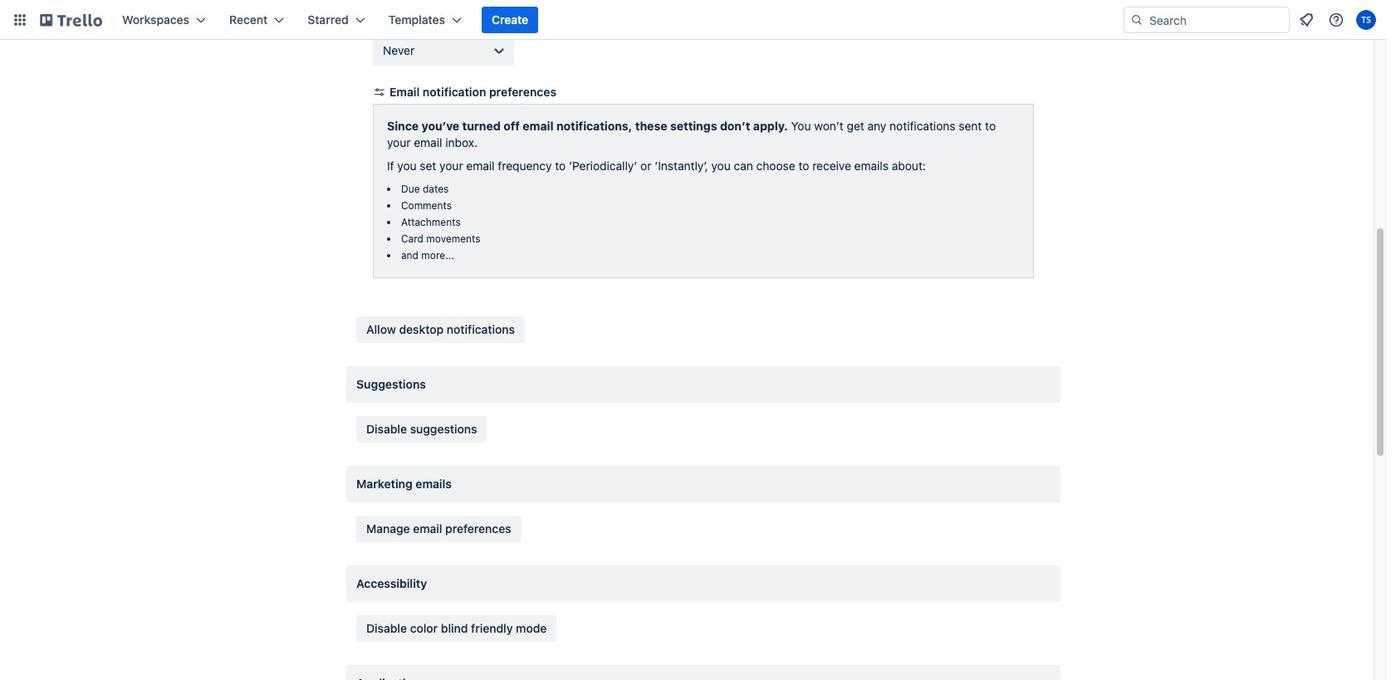 Task type: vqa. For each thing, say whether or not it's contained in the screenshot.
Profile and visibility
no



Task type: describe. For each thing, give the bounding box(es) containing it.
disable suggestions
[[366, 422, 477, 436]]

color
[[410, 622, 438, 636]]

since you've turned off email notifications, these settings don't apply.
[[387, 119, 788, 133]]

turned
[[463, 119, 501, 133]]

disable color blind friendly mode link
[[356, 616, 557, 642]]

allow desktop notifications link
[[356, 317, 525, 343]]

notification
[[423, 85, 486, 99]]

to for sent
[[986, 119, 996, 133]]

to for frequency
[[555, 159, 566, 173]]

due
[[401, 183, 420, 195]]

email
[[390, 85, 420, 99]]

preferences for email notification preferences
[[489, 85, 557, 99]]

allow desktop notifications
[[366, 322, 515, 337]]

won't
[[815, 119, 844, 133]]

if you set your email frequency to 'periodically' or 'instantly', you can choose to receive emails about:
[[387, 159, 926, 173]]

allow
[[366, 322, 396, 337]]

notifications,
[[557, 119, 633, 133]]

disable suggestions link
[[356, 416, 487, 443]]

suggestions
[[356, 377, 426, 391]]

1 horizontal spatial to
[[799, 159, 810, 173]]

set
[[420, 159, 437, 173]]

2 you from the left
[[712, 159, 731, 173]]

about:
[[892, 159, 926, 173]]

dates
[[423, 183, 449, 195]]

receive
[[813, 159, 852, 173]]

Search field
[[1144, 7, 1290, 32]]

apply.
[[754, 119, 788, 133]]

choose
[[757, 159, 796, 173]]

settings
[[671, 119, 718, 133]]

since
[[387, 119, 419, 133]]

suggestions
[[410, 422, 477, 436]]

1 horizontal spatial your
[[440, 159, 463, 173]]

0 notifications image
[[1297, 10, 1317, 30]]

disable for disable color blind friendly mode
[[366, 622, 407, 636]]

if
[[387, 159, 394, 173]]

blind
[[441, 622, 468, 636]]

you
[[792, 119, 812, 133]]

preferences for manage email preferences
[[446, 522, 512, 536]]

email inside you won't get any notifications sent to your email inbox.
[[414, 135, 442, 150]]

mode
[[516, 622, 547, 636]]

templates
[[389, 12, 445, 27]]

back to home image
[[40, 7, 102, 33]]

due dates comments attachments card movements and more...
[[401, 183, 481, 262]]

open information menu image
[[1329, 12, 1345, 28]]

email right off
[[523, 119, 554, 133]]

email down inbox.
[[467, 159, 495, 173]]

notifications inside you won't get any notifications sent to your email inbox.
[[890, 119, 956, 133]]

recent
[[229, 12, 268, 27]]

create button
[[482, 7, 539, 33]]

marketing
[[356, 477, 413, 491]]

search image
[[1131, 13, 1144, 27]]

templates button
[[379, 7, 472, 33]]



Task type: locate. For each thing, give the bounding box(es) containing it.
any
[[868, 119, 887, 133]]

disable for disable suggestions
[[366, 422, 407, 436]]

to
[[986, 119, 996, 133], [555, 159, 566, 173], [799, 159, 810, 173]]

2 horizontal spatial to
[[986, 119, 996, 133]]

get
[[847, 119, 865, 133]]

workspaces
[[122, 12, 190, 27]]

attachments
[[401, 216, 461, 229]]

emails left about:
[[855, 159, 889, 173]]

your
[[387, 135, 411, 150], [440, 159, 463, 173]]

you won't get any notifications sent to your email inbox.
[[387, 119, 996, 150]]

emails up manage email preferences on the bottom left
[[416, 477, 452, 491]]

0 horizontal spatial to
[[555, 159, 566, 173]]

notifications up about:
[[890, 119, 956, 133]]

0 vertical spatial your
[[387, 135, 411, 150]]

disable left color
[[366, 622, 407, 636]]

accessibility
[[356, 577, 427, 591]]

starred
[[308, 12, 349, 27]]

1 you from the left
[[397, 159, 417, 173]]

1 horizontal spatial notifications
[[890, 119, 956, 133]]

can
[[734, 159, 754, 173]]

frequency
[[498, 159, 552, 173]]

your inside you won't get any notifications sent to your email inbox.
[[387, 135, 411, 150]]

0 horizontal spatial notifications
[[447, 322, 515, 337]]

email
[[523, 119, 554, 133], [414, 135, 442, 150], [467, 159, 495, 173], [413, 522, 443, 536]]

1 vertical spatial emails
[[416, 477, 452, 491]]

to right sent
[[986, 119, 996, 133]]

1 horizontal spatial you
[[712, 159, 731, 173]]

more...
[[422, 249, 454, 262]]

starred button
[[298, 7, 375, 33]]

and
[[401, 249, 419, 262]]

you
[[397, 159, 417, 173], [712, 159, 731, 173]]

off
[[504, 119, 520, 133]]

desktop
[[399, 322, 444, 337]]

0 horizontal spatial your
[[387, 135, 411, 150]]

0 vertical spatial notifications
[[890, 119, 956, 133]]

manage email preferences
[[366, 522, 512, 536]]

0 horizontal spatial you
[[397, 159, 417, 173]]

recent button
[[219, 7, 294, 33]]

1 horizontal spatial emails
[[855, 159, 889, 173]]

emails
[[855, 159, 889, 173], [416, 477, 452, 491]]

or
[[641, 159, 652, 173]]

1 disable from the top
[[366, 422, 407, 436]]

don't
[[720, 119, 751, 133]]

0 vertical spatial disable
[[366, 422, 407, 436]]

create
[[492, 12, 529, 27]]

1 vertical spatial preferences
[[446, 522, 512, 536]]

your down since
[[387, 135, 411, 150]]

notifications
[[890, 119, 956, 133], [447, 322, 515, 337]]

1 vertical spatial your
[[440, 159, 463, 173]]

tara schultz (taraschultz7) image
[[1357, 10, 1377, 30]]

movements
[[427, 233, 481, 245]]

disable color blind friendly mode
[[366, 622, 547, 636]]

inbox.
[[446, 135, 478, 150]]

friendly
[[471, 622, 513, 636]]

to right frequency
[[555, 159, 566, 173]]

these
[[636, 119, 668, 133]]

manage email preferences link
[[356, 516, 522, 543]]

1 vertical spatial notifications
[[447, 322, 515, 337]]

0 horizontal spatial emails
[[416, 477, 452, 491]]

'periodically'
[[569, 159, 638, 173]]

preferences
[[489, 85, 557, 99], [446, 522, 512, 536]]

manage
[[366, 522, 410, 536]]

notifications right desktop
[[447, 322, 515, 337]]

workspaces button
[[112, 7, 216, 33]]

never
[[383, 43, 415, 57]]

email right manage
[[413, 522, 443, 536]]

disable down suggestions
[[366, 422, 407, 436]]

comments
[[401, 199, 452, 212]]

to left receive
[[799, 159, 810, 173]]

disable
[[366, 422, 407, 436], [366, 622, 407, 636]]

email notification preferences
[[390, 85, 557, 99]]

1 vertical spatial disable
[[366, 622, 407, 636]]

2 disable from the top
[[366, 622, 407, 636]]

email down the you've
[[414, 135, 442, 150]]

sent
[[959, 119, 983, 133]]

you've
[[422, 119, 460, 133]]

0 vertical spatial preferences
[[489, 85, 557, 99]]

'instantly',
[[655, 159, 709, 173]]

primary element
[[0, 0, 1387, 40]]

your right set
[[440, 159, 463, 173]]

you left can
[[712, 159, 731, 173]]

to inside you won't get any notifications sent to your email inbox.
[[986, 119, 996, 133]]

card
[[401, 233, 424, 245]]

marketing emails
[[356, 477, 452, 491]]

0 vertical spatial emails
[[855, 159, 889, 173]]

you right if at left
[[397, 159, 417, 173]]



